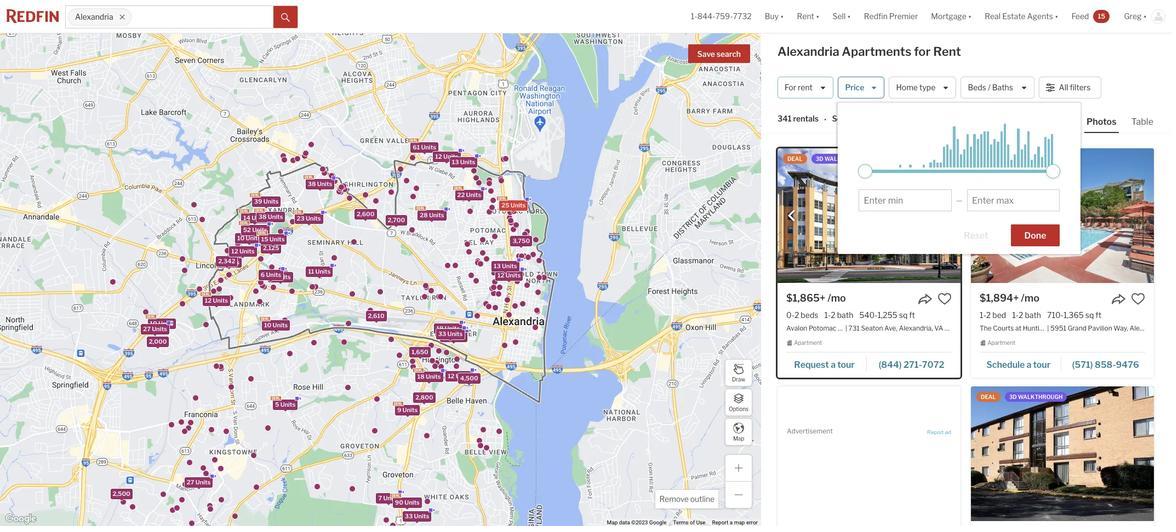 Task type: vqa. For each thing, say whether or not it's contained in the screenshot.
from
no



Task type: locate. For each thing, give the bounding box(es) containing it.
▾ for sell ▾
[[848, 12, 851, 21]]

a for $1,894+
[[1027, 360, 1032, 371]]

ft up pavilion
[[1096, 311, 1102, 320]]

2 up "potomac"
[[831, 311, 836, 320]]

2 horizontal spatial 10 units
[[264, 322, 288, 330]]

favorite button checkbox up 22305
[[938, 292, 953, 307]]

3d down schedule a tour
[[1010, 394, 1018, 401]]

alexandria down rent ▾ dropdown button
[[778, 44, 840, 59]]

alexandria, right ave,
[[900, 325, 934, 333]]

units
[[421, 143, 436, 151], [443, 153, 458, 161], [460, 159, 475, 166], [317, 180, 332, 188], [466, 191, 481, 199], [263, 198, 278, 206], [511, 202, 526, 209], [429, 212, 444, 219], [268, 213, 283, 221], [251, 214, 267, 222], [306, 215, 321, 223], [252, 226, 267, 234], [246, 235, 261, 243], [269, 236, 285, 244], [239, 248, 254, 255], [224, 259, 239, 267], [502, 263, 517, 270], [502, 266, 518, 274], [315, 268, 330, 276], [266, 271, 281, 279], [506, 272, 521, 280], [276, 274, 291, 281], [213, 297, 228, 305], [158, 320, 173, 328], [273, 322, 288, 330], [445, 325, 460, 333], [152, 326, 167, 334], [448, 331, 463, 339], [450, 333, 465, 341], [456, 373, 471, 380], [426, 374, 441, 381], [280, 402, 295, 409], [403, 407, 418, 415], [195, 479, 210, 487], [383, 495, 398, 503], [405, 499, 420, 507], [414, 513, 429, 521]]

2 tour from the left
[[1034, 360, 1051, 371]]

18 units
[[417, 374, 441, 381]]

1 vertical spatial 13 units
[[494, 263, 517, 270]]

0 horizontal spatial 13 units
[[452, 159, 475, 166]]

tour inside request a tour button
[[838, 360, 855, 371]]

1 horizontal spatial a
[[831, 360, 836, 371]]

858-
[[1096, 360, 1117, 371]]

(844)
[[879, 360, 902, 371]]

deal
[[788, 156, 803, 162], [982, 156, 997, 162], [982, 394, 997, 401]]

18
[[417, 374, 425, 381]]

2 bath from the left
[[1026, 311, 1042, 320]]

estate
[[1003, 12, 1026, 21]]

tour
[[838, 360, 855, 371], [1034, 360, 1051, 371]]

ft up | 731 seaton ave, alexandria, va 22305 on the right of the page
[[910, 311, 916, 320]]

| for $1,894+ /mo
[[1048, 325, 1050, 333]]

▾ right "agents" in the right top of the page
[[1056, 12, 1059, 21]]

2 horizontal spatial 10
[[264, 322, 271, 330]]

0 horizontal spatial 1-2 bath
[[825, 311, 854, 320]]

1 /mo from the left
[[828, 293, 847, 304]]

540-
[[860, 311, 878, 320]]

5 ▾ from the left
[[1056, 12, 1059, 21]]

remove outline button
[[656, 491, 719, 509]]

710-1,365 sq ft
[[1048, 311, 1102, 320]]

15 inside map region
[[261, 236, 268, 244]]

10 down 52 at the top of the page
[[237, 235, 244, 243]]

a for $1,865+
[[831, 360, 836, 371]]

7
[[219, 259, 223, 267], [378, 495, 382, 503]]

4 ▾ from the left
[[969, 12, 972, 21]]

sort
[[833, 114, 849, 124]]

1 horizontal spatial /mo
[[1022, 293, 1040, 304]]

$1,894+
[[980, 293, 1020, 304]]

the courts at huntington station
[[980, 325, 1082, 333]]

▾ right "buy"
[[781, 12, 784, 21]]

15 up 2,125
[[261, 236, 268, 244]]

map
[[735, 520, 745, 526]]

3d walkthrough for photo of 5951 grand pavilion way, alexandria, va 22303
[[1010, 156, 1064, 162]]

2 vertical spatial 27 units
[[187, 479, 210, 487]]

•
[[825, 115, 827, 124]]

walkthrough up minimum price slider
[[825, 156, 870, 162]]

/mo right $1,865+
[[828, 293, 847, 304]]

va left 22305
[[935, 325, 944, 333]]

buy ▾
[[765, 12, 784, 21]]

0 vertical spatial map
[[734, 436, 745, 442]]

map for map
[[734, 436, 745, 442]]

apartment down avalon potomac yard
[[795, 340, 823, 347]]

1 horizontal spatial rent
[[934, 44, 962, 59]]

1 ▾ from the left
[[781, 12, 784, 21]]

1 sq from the left
[[900, 311, 908, 320]]

3 units
[[270, 274, 291, 281]]

1 vertical spatial report
[[713, 520, 729, 526]]

report inside "report ad" button
[[928, 430, 944, 436]]

previous button image
[[787, 211, 798, 222]]

0 horizontal spatial map
[[607, 520, 618, 526]]

3
[[270, 274, 274, 281]]

sq
[[900, 311, 908, 320], [1086, 311, 1095, 320]]

1 horizontal spatial favorite button checkbox
[[1132, 292, 1146, 307]]

27
[[494, 266, 501, 274], [143, 326, 150, 334], [187, 479, 194, 487]]

2 favorite button image from the left
[[1132, 292, 1146, 307]]

33 up the 18 units
[[438, 331, 446, 339]]

3d
[[816, 156, 824, 162], [1010, 156, 1018, 162], [1010, 394, 1018, 401]]

12 units up '2,342' on the left of the page
[[231, 248, 254, 255]]

bath up 'yard'
[[838, 311, 854, 320]]

0 horizontal spatial 27
[[143, 326, 150, 334]]

12 units down '2,342' on the left of the page
[[205, 297, 228, 305]]

1 vertical spatial 7
[[378, 495, 382, 503]]

2 ft from the left
[[1096, 311, 1102, 320]]

▾ right greg
[[1144, 12, 1148, 21]]

▾
[[781, 12, 784, 21], [817, 12, 820, 21], [848, 12, 851, 21], [969, 12, 972, 21], [1056, 12, 1059, 21], [1144, 12, 1148, 21]]

0 horizontal spatial tour
[[838, 360, 855, 371]]

15 right feed
[[1099, 12, 1106, 20]]

deal up the enter max text field
[[982, 156, 997, 162]]

13
[[452, 159, 459, 166], [494, 263, 501, 270]]

33 units up the 18 units
[[438, 331, 463, 339]]

favorite button image up 22305
[[938, 292, 953, 307]]

1 vertical spatial alexandria
[[778, 44, 840, 59]]

bath for $1,894+ /mo
[[1026, 311, 1042, 320]]

alexandria, right way,
[[1130, 325, 1165, 333]]

report a map error link
[[713, 520, 758, 526]]

2 ▾ from the left
[[817, 12, 820, 21]]

3d walkthrough up maximum price slider
[[1010, 156, 1064, 162]]

1 horizontal spatial report
[[928, 430, 944, 436]]

10 down 3
[[264, 322, 271, 330]]

33 units
[[438, 331, 463, 339], [405, 513, 429, 521]]

a inside request a tour button
[[831, 360, 836, 371]]

sq up | 731 seaton ave, alexandria, va 22305 on the right of the page
[[900, 311, 908, 320]]

dialog containing reset
[[839, 103, 1082, 254]]

photo of 5951 grand pavilion way, alexandria, va 22303 image
[[972, 149, 1155, 284]]

a right schedule
[[1027, 360, 1032, 371]]

23 units
[[297, 215, 321, 223]]

2 favorite button checkbox from the left
[[1132, 292, 1146, 307]]

1 horizontal spatial alexandria,
[[1130, 325, 1165, 333]]

4,500
[[460, 375, 478, 383]]

1 horizontal spatial 33 units
[[438, 331, 463, 339]]

for rent button
[[778, 77, 834, 99]]

6 ▾ from the left
[[1144, 12, 1148, 21]]

1 favorite button image from the left
[[938, 292, 953, 307]]

1 favorite button checkbox from the left
[[938, 292, 953, 307]]

photo of 731 seaton ave, alexandria, va 22305 image
[[778, 149, 961, 284]]

report for report ad
[[928, 430, 944, 436]]

a right 'request'
[[831, 360, 836, 371]]

33 units down 90 units
[[405, 513, 429, 521]]

a inside the schedule a tour button
[[1027, 360, 1032, 371]]

0 horizontal spatial apartment
[[795, 340, 823, 347]]

report a map error
[[713, 520, 758, 526]]

2 horizontal spatial 27
[[494, 266, 501, 274]]

0 vertical spatial 15
[[1099, 12, 1106, 20]]

1 horizontal spatial apartment
[[988, 340, 1016, 347]]

1 horizontal spatial ft
[[1096, 311, 1102, 320]]

0 horizontal spatial sq
[[900, 311, 908, 320]]

| for $1,865+ /mo
[[846, 325, 848, 333]]

1 vertical spatial 38
[[258, 213, 267, 221]]

1-2 bath up 'yard'
[[825, 311, 854, 320]]

1 1-2 bath from the left
[[825, 311, 854, 320]]

2 | from the left
[[1048, 325, 1050, 333]]

alexandria for alexandria apartments for rent
[[778, 44, 840, 59]]

2 alexandria, from the left
[[1130, 325, 1165, 333]]

1 horizontal spatial 38 units
[[308, 180, 332, 188]]

deal for photo of 6201 rose hill falls way, alexandria, va 22310
[[982, 394, 997, 401]]

1 horizontal spatial map
[[734, 436, 745, 442]]

sq right 1,365
[[1086, 311, 1095, 320]]

0 vertical spatial 13 units
[[452, 159, 475, 166]]

2
[[795, 311, 800, 320], [831, 311, 836, 320], [987, 311, 992, 320], [1019, 311, 1024, 320]]

©2023
[[632, 520, 648, 526]]

13 units down '3,750'
[[494, 263, 517, 270]]

$1,894+ /mo
[[980, 293, 1040, 304]]

0 vertical spatial 27 units
[[494, 266, 518, 274]]

▾ for rent ▾
[[817, 12, 820, 21]]

1 horizontal spatial sq
[[1086, 311, 1095, 320]]

13 units
[[452, 159, 475, 166], [494, 263, 517, 270]]

walkthrough for photo of 5951 grand pavilion way, alexandria, va 22303
[[1019, 156, 1064, 162]]

1 vertical spatial 15
[[261, 236, 268, 244]]

15 for 15
[[1099, 12, 1106, 20]]

13 units up 22
[[452, 159, 475, 166]]

favorite button checkbox for $1,865+ /mo
[[938, 292, 953, 307]]

ft for $1,865+ /mo
[[910, 311, 916, 320]]

report left the map at the bottom right of page
[[713, 520, 729, 526]]

map left 'data'
[[607, 520, 618, 526]]

1 ft from the left
[[910, 311, 916, 320]]

10 units up the 2,000
[[150, 320, 173, 328]]

walkthrough
[[825, 156, 870, 162], [1019, 156, 1064, 162], [1019, 394, 1064, 401]]

rent
[[798, 12, 815, 21], [934, 44, 962, 59]]

tour right 'request'
[[838, 360, 855, 371]]

0 horizontal spatial |
[[846, 325, 848, 333]]

6
[[261, 271, 265, 279]]

0 vertical spatial 33
[[438, 331, 446, 339]]

0 horizontal spatial 10 units
[[150, 320, 173, 328]]

3d walkthrough up minimum price slider
[[816, 156, 870, 162]]

yard
[[838, 325, 852, 333]]

1 apartment from the left
[[795, 340, 823, 347]]

0 horizontal spatial 15
[[261, 236, 268, 244]]

10 up the 2,000
[[150, 320, 157, 328]]

map down options
[[734, 436, 745, 442]]

0 horizontal spatial bath
[[838, 311, 854, 320]]

1 horizontal spatial bath
[[1026, 311, 1042, 320]]

0 vertical spatial 7
[[219, 259, 223, 267]]

0 vertical spatial report
[[928, 430, 944, 436]]

rent ▾
[[798, 12, 820, 21]]

error
[[747, 520, 758, 526]]

real
[[986, 12, 1001, 21]]

$1,865+ /mo
[[787, 293, 847, 304]]

(571) 858-9476
[[1073, 360, 1140, 371]]

0 horizontal spatial alexandria
[[75, 12, 113, 22]]

terms of use link
[[674, 520, 706, 526]]

apartment down courts
[[988, 340, 1016, 347]]

(571)
[[1073, 360, 1094, 371]]

11 units
[[308, 268, 330, 276]]

2 up 'at'
[[1019, 311, 1024, 320]]

12 units right the 18 units
[[448, 373, 471, 380]]

1 | from the left
[[846, 325, 848, 333]]

38 units down 39 units
[[258, 213, 283, 221]]

a left the map at the bottom right of page
[[730, 520, 733, 526]]

1-2 bath
[[825, 311, 854, 320], [1013, 311, 1042, 320]]

0 horizontal spatial 13
[[452, 159, 459, 166]]

1 horizontal spatial va
[[1166, 325, 1173, 333]]

0 vertical spatial 13
[[452, 159, 459, 166]]

12 units down 19 units
[[442, 333, 465, 341]]

0 horizontal spatial va
[[935, 325, 944, 333]]

33 down 90 units
[[405, 513, 413, 521]]

▾ right mortgage
[[969, 12, 972, 21]]

1 vertical spatial 33
[[405, 513, 413, 521]]

1 vertical spatial 7 units
[[378, 495, 398, 503]]

1 vertical spatial 38 units
[[258, 213, 283, 221]]

2 apartment from the left
[[988, 340, 1016, 347]]

walkthrough down the schedule a tour button
[[1019, 394, 1064, 401]]

0 horizontal spatial report
[[713, 520, 729, 526]]

2 sq from the left
[[1086, 311, 1095, 320]]

23
[[297, 215, 304, 223]]

3d walkthrough down the schedule a tour button
[[1010, 394, 1064, 401]]

1 horizontal spatial 13 units
[[494, 263, 517, 270]]

0 vertical spatial rent
[[798, 12, 815, 21]]

3d walkthrough
[[816, 156, 870, 162], [1010, 156, 1064, 162], [1010, 394, 1064, 401]]

mortgage ▾
[[932, 12, 972, 21]]

0 horizontal spatial 27 units
[[143, 326, 167, 334]]

map inside button
[[734, 436, 745, 442]]

3d for photo of 5951 grand pavilion way, alexandria, va 22303
[[1010, 156, 1018, 162]]

1 vertical spatial rent
[[934, 44, 962, 59]]

12
[[435, 153, 442, 161], [231, 248, 238, 255], [498, 272, 504, 280], [205, 297, 211, 305], [442, 333, 449, 341], [448, 373, 455, 380]]

deal down schedule
[[982, 394, 997, 401]]

3d up the enter max text field
[[1010, 156, 1018, 162]]

sell
[[833, 12, 846, 21]]

38 up 52 units
[[258, 213, 267, 221]]

1 horizontal spatial 13
[[494, 263, 501, 270]]

1 vertical spatial 13
[[494, 263, 501, 270]]

save
[[698, 49, 716, 59]]

data
[[620, 520, 630, 526]]

0 horizontal spatial 7 units
[[219, 259, 239, 267]]

33
[[438, 331, 446, 339], [405, 513, 413, 521]]

1 vertical spatial 27
[[143, 326, 150, 334]]

favorite button image
[[938, 292, 953, 307], [1132, 292, 1146, 307]]

0 horizontal spatial /mo
[[828, 293, 847, 304]]

1 vertical spatial map
[[607, 520, 618, 526]]

(844) 271-7072
[[879, 360, 945, 371]]

sell ▾ button
[[833, 0, 851, 33]]

1 vertical spatial 33 units
[[405, 513, 429, 521]]

2 left bed
[[987, 311, 992, 320]]

ft for $1,894+ /mo
[[1096, 311, 1102, 320]]

38 units up 23 units
[[308, 180, 332, 188]]

tour inside the schedule a tour button
[[1034, 360, 1051, 371]]

0-
[[787, 311, 795, 320]]

1- up "potomac"
[[825, 311, 831, 320]]

1 horizontal spatial alexandria
[[778, 44, 840, 59]]

deal for photo of 5951 grand pavilion way, alexandria, va 22303
[[982, 156, 997, 162]]

1- left 759-
[[691, 12, 698, 21]]

dialog
[[839, 103, 1082, 254]]

10 units down 52 at the top of the page
[[237, 235, 261, 243]]

1-844-759-7732
[[691, 12, 752, 21]]

ave,
[[885, 325, 898, 333]]

38 up 23 units
[[308, 180, 316, 188]]

0 vertical spatial 27
[[494, 266, 501, 274]]

remove
[[660, 495, 689, 504]]

▾ right sell
[[848, 12, 851, 21]]

10 units
[[237, 235, 261, 243], [150, 320, 173, 328], [264, 322, 288, 330]]

favorite button checkbox
[[938, 292, 953, 307], [1132, 292, 1146, 307]]

2 /mo from the left
[[1022, 293, 1040, 304]]

0 horizontal spatial favorite button image
[[938, 292, 953, 307]]

home type
[[897, 83, 936, 92]]

1 horizontal spatial |
[[1048, 325, 1050, 333]]

10 units down 3
[[264, 322, 288, 330]]

minimum price slider
[[859, 165, 873, 179]]

rent right for
[[934, 44, 962, 59]]

map region
[[0, 0, 834, 527]]

0 horizontal spatial rent
[[798, 12, 815, 21]]

bath up the courts at huntington station
[[1026, 311, 1042, 320]]

2,342
[[218, 258, 235, 265]]

19 units
[[436, 325, 460, 333]]

/mo up the courts at huntington station
[[1022, 293, 1040, 304]]

2,500
[[112, 491, 130, 499]]

deal down '341'
[[788, 156, 803, 162]]

home
[[897, 83, 918, 92]]

1-2 bath up the courts at huntington station
[[1013, 311, 1042, 320]]

None search field
[[131, 6, 274, 28]]

maximum price slider
[[1047, 165, 1061, 179]]

1 bath from the left
[[838, 311, 854, 320]]

ft
[[910, 311, 916, 320], [1096, 311, 1102, 320]]

1 vertical spatial 27 units
[[143, 326, 167, 334]]

1 horizontal spatial 15
[[1099, 12, 1106, 20]]

0 horizontal spatial ft
[[910, 311, 916, 320]]

1 horizontal spatial tour
[[1034, 360, 1051, 371]]

0 horizontal spatial favorite button checkbox
[[938, 292, 953, 307]]

walkthrough up maximum price slider
[[1019, 156, 1064, 162]]

favorite button image up the | 5951 grand pavilion way, alexandria, va
[[1132, 292, 1146, 307]]

▾ left sell
[[817, 12, 820, 21]]

1 tour from the left
[[838, 360, 855, 371]]

3 ▾ from the left
[[848, 12, 851, 21]]

terms of use
[[674, 520, 706, 526]]

0 horizontal spatial alexandria,
[[900, 325, 934, 333]]

table
[[1132, 117, 1154, 127]]

Enter max text field
[[973, 196, 1056, 206]]

| left 5951
[[1048, 325, 1050, 333]]

all filters
[[1060, 83, 1091, 92]]

22 units
[[457, 191, 481, 199]]

2 1-2 bath from the left
[[1013, 311, 1042, 320]]

1 horizontal spatial 38
[[308, 180, 316, 188]]

25
[[502, 202, 509, 209]]

2 left the 'beds'
[[795, 311, 800, 320]]

1 horizontal spatial 1-2 bath
[[1013, 311, 1042, 320]]

2 horizontal spatial a
[[1027, 360, 1032, 371]]

28 units
[[420, 212, 444, 219]]

1 horizontal spatial 27 units
[[187, 479, 210, 487]]

tour right schedule
[[1034, 360, 1051, 371]]

52
[[243, 226, 251, 234]]

844-
[[698, 12, 716, 21]]

|
[[846, 325, 848, 333], [1048, 325, 1050, 333]]

favorite button checkbox up the | 5951 grand pavilion way, alexandria, va
[[1132, 292, 1146, 307]]

2 vertical spatial 27
[[187, 479, 194, 487]]

alexandria left remove alexandria icon
[[75, 12, 113, 22]]

for rent
[[785, 83, 813, 92]]

1 horizontal spatial 33
[[438, 331, 446, 339]]

0 vertical spatial alexandria
[[75, 12, 113, 22]]

1 horizontal spatial favorite button image
[[1132, 292, 1146, 307]]

save search button
[[689, 44, 751, 63]]

va right way,
[[1166, 325, 1173, 333]]

map button
[[725, 419, 753, 446]]

0 vertical spatial 38
[[308, 180, 316, 188]]

report left "ad"
[[928, 430, 944, 436]]

google image
[[3, 513, 39, 527]]

15 units
[[261, 236, 285, 244]]

| left the '731'
[[846, 325, 848, 333]]

2,610
[[368, 313, 385, 320]]

rent right the buy ▾
[[798, 12, 815, 21]]

1-2 bath for $1,894+
[[1013, 311, 1042, 320]]

3d walkthrough for photo of 6201 rose hill falls way, alexandria, va 22310
[[1010, 394, 1064, 401]]



Task type: describe. For each thing, give the bounding box(es) containing it.
sq for $1,865+ /mo
[[900, 311, 908, 320]]

of
[[690, 520, 695, 526]]

home type button
[[890, 77, 957, 99]]

1 horizontal spatial 10
[[237, 235, 244, 243]]

1 horizontal spatial 10 units
[[237, 235, 261, 243]]

schedule a tour
[[987, 360, 1051, 371]]

favorite button checkbox for $1,894+ /mo
[[1132, 292, 1146, 307]]

beds
[[801, 311, 819, 320]]

table button
[[1130, 116, 1157, 132]]

favorite button image for $1,865+ /mo
[[938, 292, 953, 307]]

15 for 15 units
[[261, 236, 268, 244]]

3,750
[[513, 237, 530, 245]]

▾ for mortgage ▾
[[969, 12, 972, 21]]

2,800
[[416, 394, 433, 402]]

tour for $1,894+ /mo
[[1034, 360, 1051, 371]]

▾ for buy ▾
[[781, 12, 784, 21]]

25 units
[[502, 202, 526, 209]]

1-2 bath for $1,865+
[[825, 311, 854, 320]]

9 units
[[397, 407, 418, 415]]

4 2 from the left
[[1019, 311, 1024, 320]]

sq for $1,894+ /mo
[[1086, 311, 1095, 320]]

apartments
[[842, 44, 912, 59]]

grand
[[1069, 325, 1087, 333]]

22305
[[945, 325, 966, 333]]

apartment for $1,865+
[[795, 340, 823, 347]]

/mo for $1,865+ /mo
[[828, 293, 847, 304]]

0 horizontal spatial 33
[[405, 513, 413, 521]]

real estate agents ▾ link
[[986, 0, 1059, 33]]

2 horizontal spatial 27 units
[[494, 266, 518, 274]]

1- up "the"
[[980, 311, 987, 320]]

1 horizontal spatial 7 units
[[378, 495, 398, 503]]

0 horizontal spatial 10
[[150, 320, 157, 328]]

reset
[[965, 231, 989, 241]]

for
[[915, 44, 931, 59]]

2,600
[[357, 211, 375, 218]]

0 horizontal spatial 7
[[219, 259, 223, 267]]

apartment for $1,894+
[[988, 340, 1016, 347]]

report for report a map error
[[713, 520, 729, 526]]

14 units
[[243, 214, 267, 222]]

2 2 from the left
[[831, 311, 836, 320]]

3 2 from the left
[[987, 311, 992, 320]]

1 va from the left
[[935, 325, 944, 333]]

12 units down '3,750'
[[498, 272, 521, 280]]

potomac
[[809, 325, 837, 333]]

rentals
[[794, 114, 819, 124]]

1- up 'at'
[[1013, 311, 1019, 320]]

premier
[[890, 12, 919, 21]]

39
[[254, 198, 262, 206]]

beds / baths button
[[962, 77, 1035, 99]]

save search
[[698, 49, 741, 59]]

3d down 341 rentals • sort
[[816, 156, 824, 162]]

▾ for greg ▾
[[1144, 12, 1148, 21]]

/
[[989, 83, 991, 92]]

huntington
[[1024, 325, 1058, 333]]

1 alexandria, from the left
[[900, 325, 934, 333]]

schedule
[[987, 360, 1026, 371]]

11
[[308, 268, 314, 276]]

terms
[[674, 520, 689, 526]]

request a tour button
[[787, 356, 868, 373]]

Enter min text field
[[864, 196, 947, 206]]

540-1,255 sq ft
[[860, 311, 916, 320]]

0 horizontal spatial 38 units
[[258, 213, 283, 221]]

redfin premier button
[[858, 0, 925, 33]]

rent ▾ button
[[791, 0, 827, 33]]

advertisement
[[787, 428, 833, 436]]

map for map data ©2023 google
[[607, 520, 618, 526]]

outline
[[691, 495, 715, 504]]

for
[[785, 83, 797, 92]]

remove alexandria image
[[119, 14, 125, 20]]

/mo for $1,894+ /mo
[[1022, 293, 1040, 304]]

12 units down 61 units
[[435, 153, 458, 161]]

tour for $1,865+ /mo
[[838, 360, 855, 371]]

2 va from the left
[[1166, 325, 1173, 333]]

alexandria for alexandria
[[75, 12, 113, 22]]

0 vertical spatial 38 units
[[308, 180, 332, 188]]

mortgage ▾ button
[[932, 0, 972, 33]]

feed
[[1072, 12, 1090, 21]]

options button
[[725, 389, 753, 417]]

3d for photo of 6201 rose hill falls way, alexandria, va 22310
[[1010, 394, 1018, 401]]

90 units
[[395, 499, 420, 507]]

walkthrough for photo of 6201 rose hill falls way, alexandria, va 22310
[[1019, 394, 1064, 401]]

type
[[920, 83, 936, 92]]

| 5951 grand pavilion way, alexandria, va
[[1048, 325, 1173, 333]]

1 2 from the left
[[795, 311, 800, 320]]

draw
[[733, 376, 746, 383]]

next button image
[[942, 211, 953, 222]]

0 vertical spatial 7 units
[[219, 259, 239, 267]]

done
[[1025, 231, 1047, 241]]

submit search image
[[281, 13, 290, 22]]

request a tour
[[795, 360, 855, 371]]

$1,865+
[[787, 293, 826, 304]]

1 horizontal spatial 27
[[187, 479, 194, 487]]

61
[[413, 143, 420, 151]]

1-844-759-7732 link
[[691, 12, 752, 21]]

14
[[243, 214, 250, 222]]

5 units
[[275, 402, 295, 409]]

price
[[846, 83, 865, 92]]

avalon
[[787, 325, 808, 333]]

759-
[[716, 12, 734, 21]]

buy
[[765, 12, 779, 21]]

rent inside dropdown button
[[798, 12, 815, 21]]

pavilion
[[1089, 325, 1113, 333]]

photo of 6201 rose hill falls way, alexandria, va 22310 image
[[972, 387, 1155, 522]]

schedule a tour button
[[980, 356, 1062, 373]]

reset button
[[951, 225, 1003, 247]]

▾ inside dropdown button
[[1056, 12, 1059, 21]]

buy ▾ button
[[765, 0, 784, 33]]

avalon potomac yard
[[787, 325, 852, 333]]

0 horizontal spatial 33 units
[[405, 513, 429, 521]]

bath for $1,865+ /mo
[[838, 311, 854, 320]]

1,650
[[412, 349, 428, 357]]

favorite button image for $1,894+ /mo
[[1132, 292, 1146, 307]]

0 vertical spatial 33 units
[[438, 331, 463, 339]]

real estate agents ▾ button
[[979, 0, 1066, 33]]

2,700
[[388, 217, 405, 224]]

options
[[729, 406, 749, 413]]

baths
[[993, 83, 1014, 92]]

61 units
[[413, 143, 436, 151]]

0 horizontal spatial a
[[730, 520, 733, 526]]

sell ▾
[[833, 12, 851, 21]]

2,000
[[149, 338, 167, 346]]

710-
[[1048, 311, 1064, 320]]

2,125
[[263, 245, 279, 252]]

1,255
[[878, 311, 898, 320]]

7732
[[733, 12, 752, 21]]

(571) 858-9476 link
[[1062, 355, 1146, 374]]

google
[[650, 520, 667, 526]]

draw button
[[725, 360, 753, 387]]

90
[[395, 499, 403, 507]]

rent
[[798, 83, 813, 92]]

—
[[957, 196, 964, 205]]

courts
[[994, 325, 1015, 333]]

1 horizontal spatial 7
[[378, 495, 382, 503]]

0 horizontal spatial 38
[[258, 213, 267, 221]]

photos button
[[1085, 116, 1130, 133]]

redfin
[[865, 12, 888, 21]]



